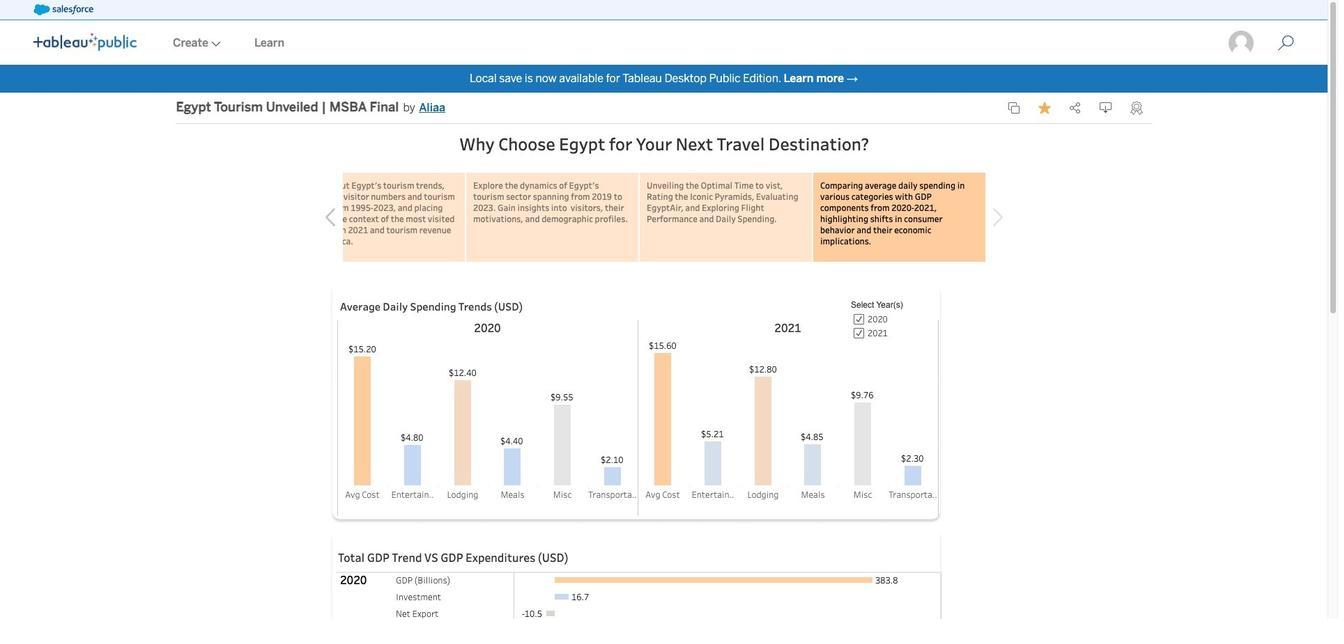 Task type: vqa. For each thing, say whether or not it's contained in the screenshot.
the Nominate for Viz of the Day 'icon'
yes



Task type: describe. For each thing, give the bounding box(es) containing it.
salesforce logo image
[[33, 4, 93, 15]]

jacob.simon6557 image
[[1228, 29, 1256, 57]]

download image
[[1100, 102, 1113, 114]]

make a copy image
[[1008, 102, 1021, 114]]

logo image
[[33, 33, 137, 51]]



Task type: locate. For each thing, give the bounding box(es) containing it.
go to search image
[[1262, 35, 1312, 52]]

nominate for viz of the day image
[[1131, 101, 1143, 115]]

create image
[[209, 41, 221, 47]]

share image
[[1069, 102, 1082, 114]]

favorite button image
[[1039, 102, 1051, 114]]



